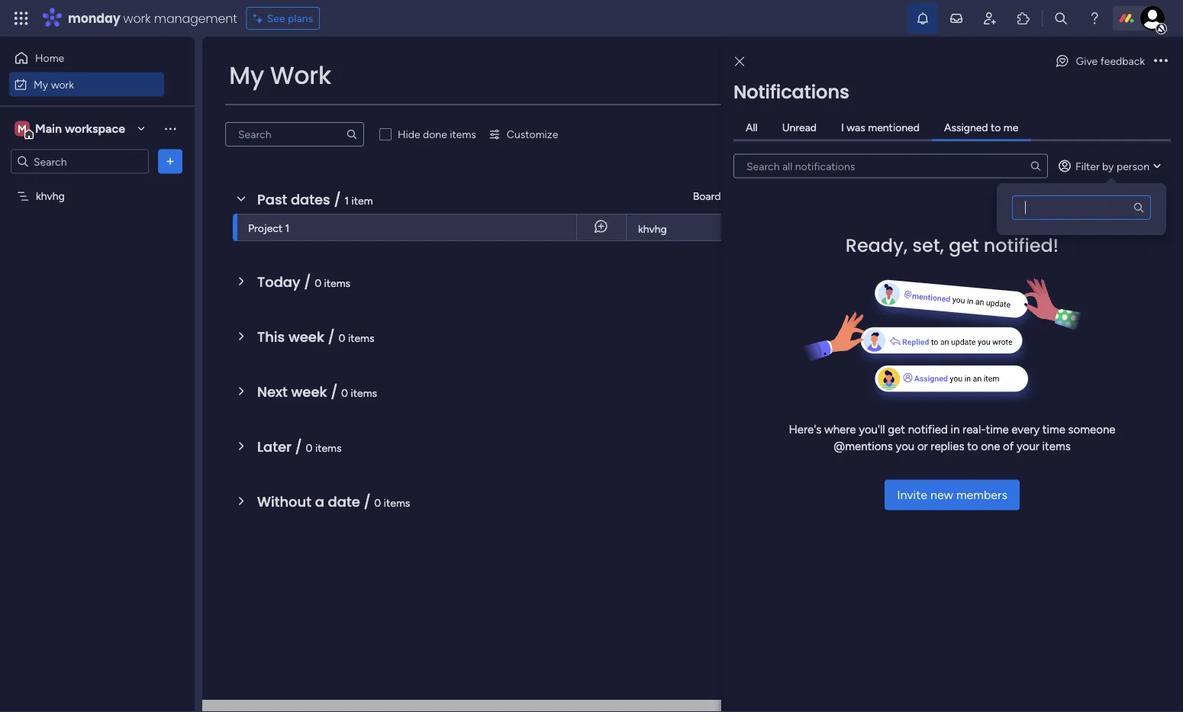 Task type: vqa. For each thing, say whether or not it's contained in the screenshot.
"TIME OFF" in the right of the page
no



Task type: describe. For each thing, give the bounding box(es) containing it.
assigned
[[944, 121, 988, 134]]

done
[[423, 128, 447, 141]]

invite new members
[[897, 488, 1008, 502]]

/ right the today
[[304, 272, 311, 292]]

filter by person
[[1076, 160, 1150, 173]]

choose
[[894, 110, 931, 123]]

next week / 0 items
[[257, 382, 377, 402]]

me
[[1004, 121, 1019, 134]]

boards,
[[952, 110, 987, 123]]

search image for search for content search box
[[1133, 202, 1145, 214]]

1 horizontal spatial get
[[949, 232, 979, 258]]

my for my work
[[229, 58, 264, 92]]

choose the boards, columns and people you'd like to see
[[894, 110, 1165, 123]]

0 inside later / 0 items
[[306, 441, 313, 454]]

column for priority column
[[940, 294, 977, 307]]

notified
[[908, 423, 948, 436]]

past
[[257, 190, 287, 209]]

hide
[[398, 128, 420, 141]]

workspace selection element
[[15, 119, 128, 139]]

search image for search all notifications search box
[[1030, 160, 1042, 172]]

none search field inside main content
[[225, 122, 364, 147]]

notified!
[[984, 232, 1059, 258]]

items right done
[[450, 128, 476, 141]]

give
[[1076, 55, 1098, 68]]

/ up next week / 0 items
[[328, 327, 335, 347]]

/ down this week / 0 items
[[331, 382, 338, 402]]

main content containing past dates /
[[202, 37, 1183, 712]]

was
[[847, 121, 866, 134]]

priority column
[[903, 294, 977, 307]]

15,
[[1062, 221, 1074, 234]]

you'll
[[859, 423, 885, 436]]

unread
[[782, 121, 817, 134]]

boards
[[903, 179, 936, 192]]

items inside this week / 0 items
[[348, 331, 375, 344]]

09:00
[[1077, 221, 1104, 234]]

select product image
[[14, 11, 29, 26]]

apps image
[[1016, 11, 1032, 26]]

every
[[1012, 423, 1040, 436]]

main workspace
[[35, 121, 125, 136]]

i was mentioned
[[841, 121, 920, 134]]

you'd
[[1089, 110, 1115, 123]]

invite new members button
[[885, 480, 1020, 510]]

filter
[[1076, 160, 1100, 173]]

date for date column
[[903, 255, 926, 268]]

search everything image
[[1054, 11, 1069, 26]]

Search for content search field
[[1012, 195, 1151, 220]]

members
[[957, 488, 1008, 502]]

0 horizontal spatial options image
[[163, 154, 178, 169]]

0 inside next week / 0 items
[[341, 386, 348, 399]]

i
[[841, 121, 844, 134]]

monday work management
[[68, 10, 237, 27]]

project
[[248, 221, 283, 234]]

invite members image
[[983, 11, 998, 26]]

today / 0 items
[[257, 272, 351, 292]]

home button
[[9, 46, 164, 70]]

date column
[[903, 255, 966, 268]]

workspace
[[65, 121, 125, 136]]

working
[[1144, 222, 1183, 235]]

1 inside past dates / 1 item
[[345, 194, 349, 207]]

date for date
[[1058, 190, 1081, 203]]

nov 15, 09:00 am
[[1041, 221, 1122, 234]]

inbox image
[[949, 11, 964, 26]]

the
[[934, 110, 949, 123]]

date
[[328, 492, 360, 512]]

assigned to me
[[944, 121, 1019, 134]]

v2 overdue deadline image
[[1022, 220, 1034, 235]]

statu
[[1161, 190, 1183, 203]]

search image
[[346, 128, 358, 140]]

all
[[746, 121, 758, 134]]

customize
[[507, 128, 558, 141]]

items inside the without a date / 0 items
[[384, 496, 410, 509]]

work
[[270, 58, 331, 92]]

plans
[[288, 12, 313, 25]]

management
[[154, 10, 237, 27]]

m
[[18, 122, 27, 135]]

month
[[837, 223, 866, 235]]

1 horizontal spatial people
[[954, 190, 987, 203]]

items inside later / 0 items
[[315, 441, 342, 454]]

give feedback button
[[1049, 49, 1151, 73]]

none search field search for content
[[1012, 195, 1151, 220]]

see
[[267, 12, 285, 25]]

where
[[825, 423, 856, 436]]

khvhg list box
[[0, 180, 195, 415]]

see plans
[[267, 12, 313, 25]]

people
[[1053, 110, 1086, 123]]

past dates / 1 item
[[257, 190, 373, 209]]

my work
[[229, 58, 331, 92]]

help image
[[1087, 11, 1103, 26]]

monday
[[68, 10, 120, 27]]

real-
[[963, 423, 986, 436]]

dates
[[291, 190, 330, 209]]



Task type: locate. For each thing, give the bounding box(es) containing it.
2 horizontal spatial to
[[1136, 110, 1146, 123]]

to inside the here's where you'll get notified in real-time every time someone @mentions you or replies to one of your items
[[967, 440, 978, 454]]

date up 'priority'
[[903, 255, 926, 268]]

this up 'next'
[[257, 327, 285, 347]]

priority
[[903, 294, 937, 307]]

1 vertical spatial none search field
[[1012, 195, 1151, 220]]

1 vertical spatial search image
[[1133, 202, 1145, 214]]

1 horizontal spatial my
[[229, 58, 264, 92]]

week
[[289, 327, 324, 347], [291, 382, 327, 402]]

Search in workspace field
[[32, 153, 128, 170]]

to inside main content
[[1136, 110, 1146, 123]]

0 vertical spatial khvhg
[[36, 190, 65, 203]]

column right 'priority'
[[940, 294, 977, 307]]

0 right date
[[374, 496, 381, 509]]

person
[[1117, 160, 1150, 173]]

items up this week / 0 items
[[324, 276, 351, 289]]

work down home
[[51, 78, 74, 91]]

your
[[1017, 440, 1040, 454]]

0 inside the without a date / 0 items
[[374, 496, 381, 509]]

here's where you'll get notified in real-time every time someone @mentions you or replies to one of your items
[[789, 423, 1116, 454]]

my down home
[[34, 78, 48, 91]]

khvhg inside khvhg link
[[638, 223, 667, 236]]

0 horizontal spatial get
[[888, 423, 905, 436]]

search image up 'working'
[[1133, 202, 1145, 214]]

work right monday
[[123, 10, 151, 27]]

to left me
[[991, 121, 1001, 134]]

None search field
[[225, 122, 364, 147]]

none search field up nov 15, 09:00 am
[[1012, 195, 1151, 220]]

options image right the feedback
[[1154, 56, 1168, 67]]

this
[[817, 223, 835, 235], [257, 327, 285, 347]]

Search all notifications search field
[[734, 154, 1048, 178]]

0 vertical spatial week
[[289, 327, 324, 347]]

am
[[1106, 221, 1122, 234]]

mentioned
[[868, 121, 920, 134]]

1 horizontal spatial time
[[1043, 423, 1066, 436]]

1 horizontal spatial 1
[[345, 194, 349, 207]]

my inside my work button
[[34, 78, 48, 91]]

work for my
[[51, 78, 74, 91]]

column for date column
[[929, 255, 966, 268]]

1 horizontal spatial this
[[817, 223, 835, 235]]

khvhg inside khvhg list box
[[36, 190, 65, 203]]

feedback
[[1101, 55, 1145, 68]]

people down choose
[[903, 141, 936, 154]]

this month
[[817, 223, 866, 235]]

/ right later
[[295, 437, 302, 457]]

new
[[931, 488, 954, 502]]

a
[[315, 492, 324, 512]]

0 inside this week / 0 items
[[339, 331, 345, 344]]

1 horizontal spatial search image
[[1133, 202, 1145, 214]]

0 down this week / 0 items
[[341, 386, 348, 399]]

items right later
[[315, 441, 342, 454]]

1 time from the left
[[986, 423, 1009, 436]]

this left month
[[817, 223, 835, 235]]

get
[[949, 232, 979, 258], [888, 423, 905, 436]]

0 horizontal spatial this
[[257, 327, 285, 347]]

time
[[986, 423, 1009, 436], [1043, 423, 1066, 436]]

give feedback
[[1076, 55, 1145, 68]]

workspace image
[[15, 120, 30, 137]]

replies
[[931, 440, 965, 454]]

0 vertical spatial work
[[123, 10, 151, 27]]

my work button
[[9, 72, 164, 97]]

0 right later
[[306, 441, 313, 454]]

column
[[929, 255, 966, 268], [940, 294, 977, 307]]

people right boards
[[954, 190, 987, 203]]

0 vertical spatial people
[[903, 141, 936, 154]]

items up next week / 0 items
[[348, 331, 375, 344]]

0 horizontal spatial my
[[34, 78, 48, 91]]

/ left item
[[334, 190, 341, 209]]

0 horizontal spatial khvhg
[[36, 190, 65, 203]]

0 horizontal spatial people
[[903, 141, 936, 154]]

@mentions
[[834, 440, 893, 454]]

0 horizontal spatial time
[[986, 423, 1009, 436]]

0
[[315, 276, 322, 289], [339, 331, 345, 344], [341, 386, 348, 399], [306, 441, 313, 454], [374, 496, 381, 509]]

one
[[981, 440, 1001, 454]]

my work
[[34, 78, 74, 91]]

you
[[896, 440, 915, 454]]

time right every
[[1043, 423, 1066, 436]]

search image
[[1030, 160, 1042, 172], [1133, 202, 1145, 214]]

item
[[352, 194, 373, 207]]

1 vertical spatial column
[[940, 294, 977, 307]]

1 vertical spatial week
[[291, 382, 327, 402]]

0 horizontal spatial work
[[51, 78, 74, 91]]

0 right the today
[[315, 276, 322, 289]]

my for my work
[[34, 78, 48, 91]]

none search field up boards
[[734, 154, 1048, 178]]

main content
[[202, 37, 1183, 712]]

without
[[257, 492, 311, 512]]

time up one
[[986, 423, 1009, 436]]

get up you
[[888, 423, 905, 436]]

items inside the here's where you'll get notified in real-time every time someone @mentions you or replies to one of your items
[[1043, 440, 1071, 454]]

or
[[918, 440, 928, 454]]

0 horizontal spatial date
[[903, 255, 926, 268]]

this for month
[[817, 223, 835, 235]]

columns
[[990, 110, 1030, 123]]

set,
[[913, 232, 944, 258]]

2 time from the left
[[1043, 423, 1066, 436]]

hide done items
[[398, 128, 476, 141]]

filter by person button
[[1051, 154, 1171, 178]]

1 horizontal spatial to
[[991, 121, 1001, 134]]

None search field
[[734, 154, 1048, 178], [1012, 195, 1151, 220]]

khvhg
[[36, 190, 65, 203], [638, 223, 667, 236]]

of
[[1003, 440, 1014, 454]]

1 vertical spatial khvhg
[[638, 223, 667, 236]]

main
[[35, 121, 62, 136]]

0 inside today / 0 items
[[315, 276, 322, 289]]

0 vertical spatial none search field
[[734, 154, 1048, 178]]

week right 'next'
[[291, 382, 327, 402]]

today
[[257, 272, 300, 292]]

to down real-
[[967, 440, 978, 454]]

work inside button
[[51, 78, 74, 91]]

this week / 0 items
[[257, 327, 375, 347]]

1 left item
[[345, 194, 349, 207]]

here's
[[789, 423, 822, 436]]

none search field inside dialog
[[734, 154, 1048, 178]]

0 vertical spatial options image
[[1154, 56, 1168, 67]]

my
[[229, 58, 264, 92], [34, 78, 48, 91]]

invite
[[897, 488, 928, 502]]

0 vertical spatial column
[[929, 255, 966, 268]]

/ right date
[[364, 492, 371, 512]]

dialog containing notifications
[[722, 37, 1183, 712]]

khvhg link
[[636, 215, 777, 242]]

later / 0 items
[[257, 437, 342, 457]]

project 1
[[248, 221, 290, 234]]

later
[[257, 437, 292, 457]]

work for monday
[[123, 10, 151, 27]]

in
[[951, 423, 960, 436]]

1 vertical spatial get
[[888, 423, 905, 436]]

items
[[450, 128, 476, 141], [324, 276, 351, 289], [348, 331, 375, 344], [351, 386, 377, 399], [1043, 440, 1071, 454], [315, 441, 342, 454], [384, 496, 410, 509]]

week for this
[[289, 327, 324, 347]]

week down today / 0 items
[[289, 327, 324, 347]]

date
[[1058, 190, 1081, 203], [903, 255, 926, 268]]

0 vertical spatial date
[[1058, 190, 1081, 203]]

customize button
[[482, 122, 565, 147]]

1 right project
[[285, 221, 290, 234]]

1 horizontal spatial khvhg
[[638, 223, 667, 236]]

0 vertical spatial search image
[[1030, 160, 1042, 172]]

like
[[1117, 110, 1133, 123]]

0 up next week / 0 items
[[339, 331, 345, 344]]

search image down and
[[1030, 160, 1042, 172]]

1 horizontal spatial date
[[1058, 190, 1081, 203]]

see plans button
[[246, 7, 320, 30]]

see
[[1148, 110, 1165, 123]]

1 vertical spatial this
[[257, 327, 285, 347]]

Filter dashboard by text search field
[[225, 122, 364, 147]]

items down this week / 0 items
[[351, 386, 377, 399]]

gary orlando image
[[1141, 6, 1165, 31]]

by
[[1103, 160, 1114, 173]]

items inside today / 0 items
[[324, 276, 351, 289]]

1 vertical spatial work
[[51, 78, 74, 91]]

0 vertical spatial get
[[949, 232, 979, 258]]

items right your
[[1043, 440, 1071, 454]]

week for next
[[291, 382, 327, 402]]

0 vertical spatial 1
[[345, 194, 349, 207]]

to
[[1136, 110, 1146, 123], [991, 121, 1001, 134], [967, 440, 978, 454]]

this for week
[[257, 327, 285, 347]]

workspace options image
[[163, 121, 178, 136]]

nov
[[1041, 221, 1060, 234]]

notifications image
[[915, 11, 931, 26]]

ready,
[[846, 232, 908, 258]]

ready, set, get notified!
[[846, 232, 1059, 258]]

1 vertical spatial people
[[954, 190, 987, 203]]

next
[[257, 382, 288, 402]]

/
[[334, 190, 341, 209], [304, 272, 311, 292], [328, 327, 335, 347], [331, 382, 338, 402], [295, 437, 302, 457], [364, 492, 371, 512]]

1 horizontal spatial options image
[[1154, 56, 1168, 67]]

1 vertical spatial options image
[[163, 154, 178, 169]]

and
[[1033, 110, 1051, 123]]

items right date
[[384, 496, 410, 509]]

people
[[903, 141, 936, 154], [954, 190, 987, 203]]

board
[[693, 190, 721, 203]]

1 vertical spatial 1
[[285, 221, 290, 234]]

get right set,
[[949, 232, 979, 258]]

options image
[[1154, 56, 1168, 67], [163, 154, 178, 169]]

1 vertical spatial date
[[903, 255, 926, 268]]

date up '15,'
[[1058, 190, 1081, 203]]

0 horizontal spatial 1
[[285, 221, 290, 234]]

without a date / 0 items
[[257, 492, 410, 512]]

to right like
[[1136, 110, 1146, 123]]

notifications
[[734, 79, 850, 105]]

1 horizontal spatial work
[[123, 10, 151, 27]]

0 horizontal spatial search image
[[1030, 160, 1042, 172]]

dialog
[[722, 37, 1183, 712]]

someone
[[1069, 423, 1116, 436]]

my left work
[[229, 58, 264, 92]]

0 horizontal spatial to
[[967, 440, 978, 454]]

column up priority column
[[929, 255, 966, 268]]

0 vertical spatial this
[[817, 223, 835, 235]]

option
[[0, 182, 195, 186]]

get inside the here's where you'll get notified in real-time every time someone @mentions you or replies to one of your items
[[888, 423, 905, 436]]

options image down workspace options image
[[163, 154, 178, 169]]

none search field search all notifications
[[734, 154, 1048, 178]]

search image inside dialog
[[1030, 160, 1042, 172]]

items inside next week / 0 items
[[351, 386, 377, 399]]



